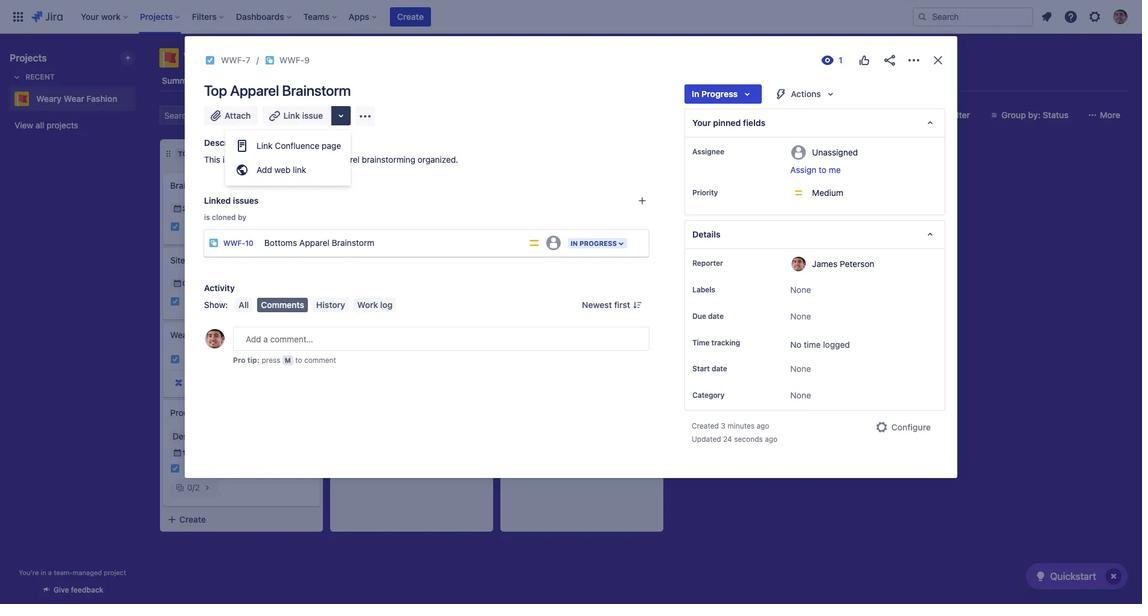 Task type: describe. For each thing, give the bounding box(es) containing it.
link confluence page button
[[225, 134, 351, 158]]

web
[[274, 165, 291, 175]]

wwf-9
[[279, 55, 310, 65]]

bottoms
[[264, 238, 297, 248]]

this is the child task to keep top apparel brainstorming organized.
[[204, 155, 458, 165]]

quickstart button
[[1026, 564, 1128, 590]]

top apparel brainstorm
[[204, 82, 351, 99]]

29 for 29 nov
[[182, 205, 191, 213]]

time
[[804, 340, 821, 350]]

peterson
[[840, 259, 875, 269]]

15 december 2023 image
[[173, 449, 182, 458]]

reporter
[[692, 259, 723, 268]]

wear up 6
[[197, 330, 217, 341]]

your pinned fields
[[692, 118, 766, 128]]

wwf-5
[[185, 297, 212, 306]]

view all projects link
[[10, 115, 135, 136]]

0 horizontal spatial to
[[285, 155, 293, 165]]

james peterson image for launch
[[297, 295, 312, 309]]

activity
[[204, 283, 235, 293]]

keep
[[295, 155, 314, 165]]

summary
[[162, 75, 200, 86]]

issue
[[302, 110, 323, 121]]

logged
[[823, 340, 850, 350]]

tab list containing board
[[152, 70, 1135, 92]]

listing
[[374, 289, 400, 299]]

sub task image
[[265, 56, 275, 65]]

15 december 2023 image
[[173, 449, 182, 458]]

product for product listing design silos
[[341, 289, 371, 299]]

Search field
[[913, 7, 1034, 26]]

bottoms apparel brainstorm
[[264, 238, 374, 248]]

create column image
[[676, 144, 690, 159]]

attach button
[[204, 106, 258, 126]]

1 vertical spatial wwf-7
[[185, 465, 211, 474]]

vote options: no one has voted for this issue yet. image
[[857, 53, 872, 68]]

top
[[204, 82, 227, 99]]

date for start date
[[712, 365, 727, 374]]

work log
[[357, 300, 393, 310]]

work
[[357, 300, 378, 310]]

feedback
[[71, 586, 103, 595]]

medium
[[812, 188, 844, 198]]

wwf- right issue type: sub-task icon
[[223, 239, 245, 248]]

primary element
[[7, 0, 913, 34]]

1 horizontal spatial in
[[571, 240, 578, 247]]

comments button
[[257, 298, 308, 313]]

view all projects
[[14, 120, 78, 130]]

1 horizontal spatial wwf-7 link
[[221, 53, 251, 68]]

highest image for brainstorm accessories
[[284, 222, 293, 232]]

0 horizontal spatial design
[[341, 181, 368, 191]]

wwf- for wwf-3 'link'
[[185, 222, 207, 231]]

task image for wwf-3
[[170, 222, 180, 232]]

all button
[[235, 298, 252, 313]]

highest image for product listing design silos
[[454, 348, 464, 357]]

weary wear palette additions
[[170, 330, 286, 341]]

0
[[187, 483, 192, 493]]

organized.
[[418, 155, 458, 165]]

priority: medium image
[[528, 237, 540, 249]]

description
[[204, 138, 251, 148]]

profile image of james peterson image
[[205, 330, 225, 349]]

cloned
[[212, 213, 236, 222]]

assign to me
[[791, 165, 841, 175]]

m
[[285, 357, 291, 365]]

wwf- for wwf-6 link
[[185, 355, 207, 364]]

2 for 0 / 2
[[195, 483, 200, 493]]

0 vertical spatial fashion
[[265, 50, 315, 66]]

your pinned fields element
[[685, 109, 945, 138]]

is cloned by
[[204, 213, 246, 222]]

create inside primary element
[[397, 11, 424, 21]]

share image
[[883, 53, 897, 68]]

1 vertical spatial james peterson image
[[467, 254, 482, 268]]

wwf-6 link
[[185, 355, 212, 365]]

assign to me button
[[791, 164, 933, 176]]

in
[[41, 569, 46, 577]]

5
[[207, 297, 212, 306]]

29 nov
[[182, 205, 208, 213]]

2 for in progress 2
[[400, 149, 405, 159]]

issues
[[233, 196, 259, 206]]

3 for wwf-
[[207, 222, 212, 231]]

29 february 2024 image
[[343, 238, 353, 248]]

progress inside 'in progress 2'
[[357, 150, 395, 158]]

priority
[[692, 188, 718, 197]]

actions
[[791, 89, 821, 99]]

a
[[48, 569, 52, 577]]

wwf- for wwf-5 link
[[185, 297, 207, 306]]

site launch
[[170, 255, 216, 266]]

configure
[[892, 423, 931, 433]]

additions
[[249, 330, 286, 341]]

no time logged
[[791, 340, 850, 350]]

weary down brainstorming
[[385, 181, 409, 191]]

date for due date
[[708, 312, 724, 321]]

site
[[434, 181, 448, 191]]

james peterson image for accessories
[[297, 220, 312, 234]]

4
[[204, 149, 210, 159]]

newest first button
[[575, 298, 650, 313]]

work log button
[[354, 298, 396, 313]]

task image for wwf-1
[[341, 256, 350, 266]]

1 vertical spatial weary wear fashion
[[36, 94, 117, 104]]

0 horizontal spatial 7
[[207, 465, 211, 474]]

task image up "board"
[[205, 56, 215, 65]]

fields
[[743, 118, 766, 128]]

in progress 2
[[348, 149, 405, 159]]

01
[[182, 280, 190, 287]]

wwf-10
[[223, 239, 253, 248]]

wear left the 'sub task' image
[[228, 50, 261, 66]]

dec
[[192, 449, 206, 457]]

24
[[723, 436, 732, 445]]

3 none from the top
[[791, 364, 811, 375]]

the inside top apparel brainstorm "dialog"
[[231, 155, 244, 165]]

this
[[204, 155, 220, 165]]

pro
[[233, 356, 245, 365]]

9
[[304, 55, 310, 65]]

weary up "board"
[[184, 50, 225, 66]]

1 vertical spatial james peterson image
[[467, 345, 482, 360]]

details element
[[685, 220, 945, 249]]

7 inside top apparel brainstorm "dialog"
[[246, 55, 251, 65]]

wwf- for wwf-2 link
[[355, 348, 377, 357]]

top
[[316, 155, 329, 165]]

summary link
[[159, 70, 202, 92]]

first
[[614, 300, 630, 310]]

0 horizontal spatial in progress button
[[567, 237, 628, 250]]

by
[[238, 213, 246, 222]]

0 / 2
[[187, 483, 200, 493]]

wwf-5 link
[[185, 297, 212, 307]]

page
[[322, 141, 341, 151]]

wwf-6
[[185, 355, 212, 364]]

Add a comment… field
[[233, 327, 650, 351]]

create banner
[[0, 0, 1142, 34]]

wear inside weary wear fashion link
[[64, 94, 84, 104]]

you're
[[19, 569, 39, 577]]

apparel for bottoms
[[299, 238, 330, 248]]

apparel
[[331, 155, 360, 165]]

wwf- for wwf-1 link
[[355, 256, 377, 265]]

site
[[170, 255, 185, 266]]

brainstorm up dec
[[203, 408, 246, 418]]

due
[[692, 312, 706, 321]]

copy link to issue image
[[307, 55, 317, 65]]

wwf- for the wwf-9 "link"
[[279, 55, 304, 65]]

0 horizontal spatial in progress
[[571, 240, 617, 247]]

newest
[[582, 300, 612, 310]]

link an issue image
[[638, 196, 647, 206]]

mar
[[192, 280, 208, 287]]

wwf- down 15 dec in the left bottom of the page
[[185, 465, 207, 474]]

3 for created
[[721, 422, 726, 431]]

1 horizontal spatial weary wear fashion
[[184, 50, 315, 66]]

wwf-1 link
[[355, 256, 381, 266]]

15 dec
[[182, 449, 206, 457]]



Task type: locate. For each thing, give the bounding box(es) containing it.
1 horizontal spatial design
[[402, 289, 429, 299]]

product brainstorm
[[170, 408, 246, 418]]

3 up the 24
[[721, 422, 726, 431]]

newest first image
[[633, 301, 642, 310]]

29 left nov
[[182, 205, 191, 213]]

0 horizontal spatial james peterson image
[[284, 106, 303, 125]]

list link
[[250, 70, 269, 92]]

assign
[[791, 165, 817, 175]]

1 vertical spatial the
[[370, 181, 382, 191]]

1 horizontal spatial the
[[370, 181, 382, 191]]

to right m at left bottom
[[295, 356, 302, 365]]

1 horizontal spatial 3
[[721, 422, 726, 431]]

weary wear fashion
[[184, 50, 315, 66], [36, 94, 117, 104]]

1 vertical spatial 29
[[353, 238, 361, 246]]

highest image for site launch
[[284, 297, 293, 307]]

0 vertical spatial link
[[283, 110, 300, 121]]

1 horizontal spatial product
[[341, 289, 371, 299]]

2 horizontal spatial in
[[692, 89, 699, 99]]

1 vertical spatial fashion
[[87, 94, 117, 104]]

james peterson image
[[297, 220, 312, 234], [467, 254, 482, 268], [297, 295, 312, 309]]

recent
[[25, 72, 55, 82]]

1 horizontal spatial james peterson image
[[467, 345, 482, 360]]

2 vertical spatial james peterson image
[[297, 295, 312, 309]]

palette
[[220, 330, 247, 341]]

0 horizontal spatial create button
[[160, 510, 323, 531]]

category
[[692, 391, 725, 400]]

design the weary wear site
[[341, 181, 448, 191]]

1 vertical spatial wwf-7 link
[[185, 464, 211, 474]]

product up 15
[[170, 408, 201, 418]]

close image
[[931, 53, 945, 68]]

1 vertical spatial 2
[[377, 348, 382, 357]]

0 horizontal spatial 3
[[207, 222, 212, 231]]

wwf-2 link
[[355, 347, 382, 358]]

2 vertical spatial progress
[[580, 240, 617, 247]]

0 vertical spatial in progress
[[692, 89, 738, 99]]

give feedback
[[54, 586, 103, 595]]

linked issues
[[204, 196, 259, 206]]

weary wear fashion up the view all projects link
[[36, 94, 117, 104]]

1 horizontal spatial apparel
[[299, 238, 330, 248]]

wwf- down profile image of james peterson
[[185, 355, 207, 364]]

wwf-9 link
[[279, 53, 310, 68]]

1 horizontal spatial is
[[223, 155, 229, 165]]

29
[[182, 205, 191, 213], [353, 238, 361, 246]]

3
[[207, 222, 212, 231], [721, 422, 726, 431]]

apparel
[[230, 82, 279, 99], [299, 238, 330, 248]]

to inside button
[[819, 165, 827, 175]]

2 horizontal spatial progress
[[702, 89, 738, 99]]

dismiss quickstart image
[[1104, 568, 1124, 587]]

0 horizontal spatial fashion
[[87, 94, 117, 104]]

0 vertical spatial weary wear fashion
[[184, 50, 315, 66]]

link for link issue
[[283, 110, 300, 121]]

highest image
[[284, 222, 293, 232], [284, 297, 293, 307], [454, 348, 464, 357], [301, 464, 310, 474]]

1 horizontal spatial 2
[[377, 348, 382, 357]]

0 horizontal spatial apparel
[[230, 82, 279, 99]]

link
[[293, 165, 306, 175]]

1 vertical spatial in
[[348, 150, 356, 158]]

29 november 2023 image
[[173, 204, 182, 214]]

1 vertical spatial in progress button
[[567, 237, 628, 250]]

0 vertical spatial ago
[[757, 422, 769, 431]]

0 vertical spatial 7
[[246, 55, 251, 65]]

unassigned
[[812, 147, 858, 157]]

1 horizontal spatial 29
[[353, 238, 361, 246]]

timeline link
[[329, 70, 368, 92]]

0 horizontal spatial progress
[[357, 150, 395, 158]]

0 vertical spatial apparel
[[230, 82, 279, 99]]

0 vertical spatial create button
[[390, 7, 431, 26]]

add app image
[[358, 109, 373, 123]]

labels pin to top image
[[718, 286, 727, 295]]

0 vertical spatial date
[[708, 312, 724, 321]]

wwf-10 link
[[223, 239, 253, 248]]

0 horizontal spatial 2
[[195, 483, 200, 493]]

01 march 2024 image
[[173, 279, 182, 289], [173, 279, 182, 289]]

project
[[104, 569, 126, 577]]

brainstorming
[[362, 155, 415, 165]]

in right page
[[348, 150, 356, 158]]

wwf-7 link up "board"
[[221, 53, 251, 68]]

product
[[341, 289, 371, 299], [170, 408, 201, 418]]

29 for 29 feb
[[353, 238, 361, 246]]

brainstorm
[[282, 82, 351, 99], [170, 181, 213, 191], [332, 238, 374, 248], [203, 408, 246, 418]]

wear up the view all projects link
[[64, 94, 84, 104]]

date right the 'due'
[[708, 312, 724, 321]]

date right "start" at the bottom right of the page
[[712, 365, 727, 374]]

3 inside 'link'
[[207, 222, 212, 231]]

wwf- up "board"
[[221, 55, 246, 65]]

me
[[829, 165, 841, 175]]

the down brainstorming
[[370, 181, 382, 191]]

wwf-3
[[185, 222, 212, 231]]

calendar
[[281, 75, 317, 86]]

1 vertical spatial apparel
[[299, 238, 330, 248]]

1
[[377, 256, 381, 265]]

attach
[[225, 110, 251, 121]]

0 vertical spatial in progress button
[[685, 85, 762, 104]]

0 horizontal spatial create
[[179, 515, 206, 525]]

weary wear fashion up list
[[184, 50, 315, 66]]

0 vertical spatial james peterson image
[[297, 220, 312, 234]]

0 vertical spatial create
[[397, 11, 424, 21]]

give
[[54, 586, 69, 595]]

in inside 'in progress 2'
[[348, 150, 356, 158]]

task image left wwf-2 link
[[341, 348, 350, 357]]

1 vertical spatial in progress
[[571, 240, 617, 247]]

wwf- inside 'link'
[[185, 222, 207, 231]]

link
[[283, 110, 300, 121], [257, 141, 273, 151]]

2 right '0' on the bottom of page
[[195, 483, 200, 493]]

menu bar inside top apparel brainstorm "dialog"
[[233, 298, 399, 313]]

wwf- right the comment
[[355, 348, 377, 357]]

wwf- inside "link"
[[279, 55, 304, 65]]

link issue button
[[263, 106, 331, 126]]

1 vertical spatial product
[[170, 408, 201, 418]]

wwf-7 inside top apparel brainstorm "dialog"
[[221, 55, 251, 65]]

1 horizontal spatial task image
[[341, 348, 350, 357]]

15
[[182, 449, 190, 457]]

1 horizontal spatial 7
[[246, 55, 251, 65]]

pinned
[[713, 118, 741, 128]]

design down apparel
[[341, 181, 368, 191]]

1 vertical spatial is
[[204, 213, 210, 222]]

1 vertical spatial 7
[[207, 465, 211, 474]]

0 horizontal spatial product
[[170, 408, 201, 418]]

0 vertical spatial 3
[[207, 222, 212, 231]]

2 vertical spatial in
[[571, 240, 578, 247]]

0 vertical spatial james peterson image
[[284, 106, 303, 125]]

brainstorm up add people image
[[282, 82, 351, 99]]

link inside link issue button
[[283, 110, 300, 121]]

to left me
[[819, 165, 827, 175]]

wear
[[228, 50, 261, 66], [64, 94, 84, 104], [412, 181, 432, 191], [197, 330, 217, 341]]

29 november 2023 image
[[173, 204, 182, 214]]

list
[[252, 75, 267, 86]]

wwf-7 up "board"
[[221, 55, 251, 65]]

2 horizontal spatial to
[[819, 165, 827, 175]]

apparel for top
[[230, 82, 279, 99]]

task image down 15 december 2023 image
[[170, 464, 180, 474]]

0 horizontal spatial 29
[[182, 205, 191, 213]]

0 horizontal spatial link
[[257, 141, 273, 151]]

in right priority: medium image
[[571, 240, 578, 247]]

created 3 minutes ago updated 24 seconds ago
[[692, 422, 778, 445]]

task image left wwf-5 link
[[170, 297, 180, 307]]

to do 4
[[178, 149, 210, 159]]

wwf- down 29 feb
[[355, 256, 377, 265]]

0 horizontal spatial in
[[348, 150, 356, 158]]

0 vertical spatial wwf-7
[[221, 55, 251, 65]]

created
[[692, 422, 719, 431]]

history
[[316, 300, 345, 310]]

1 horizontal spatial link
[[283, 110, 300, 121]]

task image down 29 november 2023 icon
[[170, 222, 180, 232]]

confluence
[[275, 141, 319, 151]]

weary down recent
[[36, 94, 62, 104]]

2 horizontal spatial 2
[[400, 149, 405, 159]]

managed
[[73, 569, 102, 577]]

brainstorm up 29 nov
[[170, 181, 213, 191]]

1 vertical spatial date
[[712, 365, 727, 374]]

1 horizontal spatial progress
[[580, 240, 617, 247]]

wwf-7 link
[[221, 53, 251, 68], [185, 464, 211, 474]]

in
[[692, 89, 699, 99], [348, 150, 356, 158], [571, 240, 578, 247]]

1 vertical spatial ago
[[765, 436, 778, 445]]

1 vertical spatial 3
[[721, 422, 726, 431]]

1 none from the top
[[791, 285, 811, 295]]

1 vertical spatial design
[[402, 289, 429, 299]]

feb
[[363, 238, 376, 246]]

quickstart
[[1050, 572, 1096, 583]]

10
[[245, 239, 253, 248]]

projects
[[47, 120, 78, 130]]

in progress up pinned
[[692, 89, 738, 99]]

give feedback button
[[34, 581, 111, 601]]

start
[[692, 365, 710, 374]]

task image for wwf-5
[[170, 297, 180, 307]]

actions button
[[767, 85, 845, 104]]

progress
[[702, 89, 738, 99], [357, 150, 395, 158], [580, 240, 617, 247]]

in progress
[[692, 89, 738, 99], [571, 240, 617, 247]]

0 vertical spatial 29
[[182, 205, 191, 213]]

in progress right priority: medium image
[[571, 240, 617, 247]]

2 up design the weary wear site
[[400, 149, 405, 159]]

menu bar containing all
[[233, 298, 399, 313]]

issue type: sub-task image
[[209, 238, 219, 248]]

your
[[692, 118, 711, 128]]

group
[[225, 130, 351, 186]]

0 horizontal spatial wwf-7
[[185, 465, 211, 474]]

wwf-7 down dec
[[185, 465, 211, 474]]

product listing design silos
[[341, 289, 450, 299]]

wear left "site"
[[412, 181, 432, 191]]

assignee
[[692, 147, 724, 156]]

task image for wwf-6
[[170, 355, 180, 365]]

jira image
[[31, 9, 63, 24], [31, 9, 63, 24]]

view
[[14, 120, 33, 130]]

in progress button
[[685, 85, 762, 104], [567, 237, 628, 250]]

1 horizontal spatial wwf-7
[[221, 55, 251, 65]]

0 vertical spatial design
[[341, 181, 368, 191]]

/
[[192, 483, 195, 493]]

start date
[[692, 365, 727, 374]]

1 horizontal spatial create button
[[390, 7, 431, 26]]

1 horizontal spatial create
[[397, 11, 424, 21]]

all
[[239, 300, 249, 310]]

task image left wwf-6 link
[[170, 355, 180, 365]]

0 vertical spatial is
[[223, 155, 229, 165]]

none
[[791, 285, 811, 295], [791, 312, 811, 322], [791, 364, 811, 375], [791, 391, 811, 401]]

is right this
[[223, 155, 229, 165]]

29 left feb
[[353, 238, 361, 246]]

ago up seconds
[[757, 422, 769, 431]]

link left issue
[[283, 110, 300, 121]]

task image for wwf-2
[[341, 348, 350, 357]]

1 vertical spatial create
[[179, 515, 206, 525]]

the left child
[[231, 155, 244, 165]]

1 horizontal spatial in progress
[[692, 89, 738, 99]]

ago right seconds
[[765, 436, 778, 445]]

is down nov
[[204, 213, 210, 222]]

in up your
[[692, 89, 699, 99]]

0 vertical spatial product
[[341, 289, 371, 299]]

0 vertical spatial progress
[[702, 89, 738, 99]]

time
[[692, 339, 710, 348]]

launch
[[187, 255, 216, 266]]

medium image
[[301, 355, 310, 365]]

0 horizontal spatial wwf-7 link
[[185, 464, 211, 474]]

1 horizontal spatial to
[[295, 356, 302, 365]]

1 horizontal spatial in progress button
[[685, 85, 762, 104]]

wwf- down 29 nov
[[185, 222, 207, 231]]

james peterson image right highest icon
[[467, 254, 482, 268]]

0 horizontal spatial task image
[[170, 355, 180, 365]]

check image
[[1033, 570, 1048, 584]]

details
[[692, 229, 721, 240]]

to right 'task'
[[285, 155, 293, 165]]

tab list
[[152, 70, 1135, 92]]

linked
[[204, 196, 231, 206]]

fashion
[[265, 50, 315, 66], [87, 94, 117, 104]]

history button
[[313, 298, 349, 313]]

0 horizontal spatial weary wear fashion
[[36, 94, 117, 104]]

link inside link confluence page button
[[257, 141, 273, 151]]

2 down the "work log" button
[[377, 348, 382, 357]]

wwf-7 link down dec
[[185, 464, 211, 474]]

link web pages and more image
[[334, 109, 348, 123]]

apparel left 29 february 2024 icon
[[299, 238, 330, 248]]

configure link
[[867, 419, 938, 438]]

3 up issue type: sub-task icon
[[207, 222, 212, 231]]

task image for wwf-7
[[170, 464, 180, 474]]

0 vertical spatial in
[[692, 89, 699, 99]]

link for link confluence page
[[257, 141, 273, 151]]

link up child
[[257, 141, 273, 151]]

group containing link confluence page
[[225, 130, 351, 186]]

product up work
[[341, 289, 371, 299]]

2 none from the top
[[791, 312, 811, 322]]

top apparel brainstorm dialog
[[185, 36, 958, 479]]

4 none from the top
[[791, 391, 811, 401]]

priority unpin image
[[721, 188, 730, 198]]

create button inside primary element
[[390, 7, 431, 26]]

menu bar
[[233, 298, 399, 313]]

weary up wwf-6
[[170, 330, 195, 341]]

wwf- down 01 mar
[[185, 297, 207, 306]]

apparel up the attach
[[230, 82, 279, 99]]

add people image
[[310, 108, 325, 123]]

Search board text field
[[161, 107, 252, 124]]

29 february 2024 image
[[343, 238, 353, 248]]

1 vertical spatial link
[[257, 141, 273, 151]]

0 horizontal spatial is
[[204, 213, 210, 222]]

0 vertical spatial 2
[[400, 149, 405, 159]]

james peterson image
[[284, 106, 303, 125], [467, 345, 482, 360]]

2 vertical spatial 2
[[195, 483, 200, 493]]

actions image
[[907, 53, 921, 68]]

search image
[[918, 12, 927, 21]]

3 inside 'created 3 minutes ago updated 24 seconds ago'
[[721, 422, 726, 431]]

0 vertical spatial the
[[231, 155, 244, 165]]

james
[[812, 259, 838, 269]]

task image down 29 february 2024 image
[[341, 256, 350, 266]]

highest image
[[454, 256, 464, 266]]

james peterson image up the bottoms apparel brainstorm
[[297, 220, 312, 234]]

task image
[[341, 348, 350, 357], [170, 355, 180, 365]]

product for product brainstorm
[[170, 408, 201, 418]]

brainstorm up wwf-1
[[332, 238, 374, 248]]

updated
[[692, 436, 721, 445]]

design left silos
[[402, 289, 429, 299]]

james peterson image left history at the left
[[297, 295, 312, 309]]

weary
[[184, 50, 225, 66], [36, 94, 62, 104], [385, 181, 409, 191], [170, 330, 195, 341]]

collapse recent projects image
[[10, 70, 24, 85]]

0 vertical spatial wwf-7 link
[[221, 53, 251, 68]]

board
[[214, 75, 238, 86]]

1 vertical spatial create button
[[160, 510, 323, 531]]

task image
[[205, 56, 215, 65], [170, 222, 180, 232], [341, 256, 350, 266], [170, 297, 180, 307], [170, 464, 180, 474]]

wwf- left "copy link to issue" image
[[279, 55, 304, 65]]

1 vertical spatial progress
[[357, 150, 395, 158]]



Task type: vqa. For each thing, say whether or not it's contained in the screenshot.
List
yes



